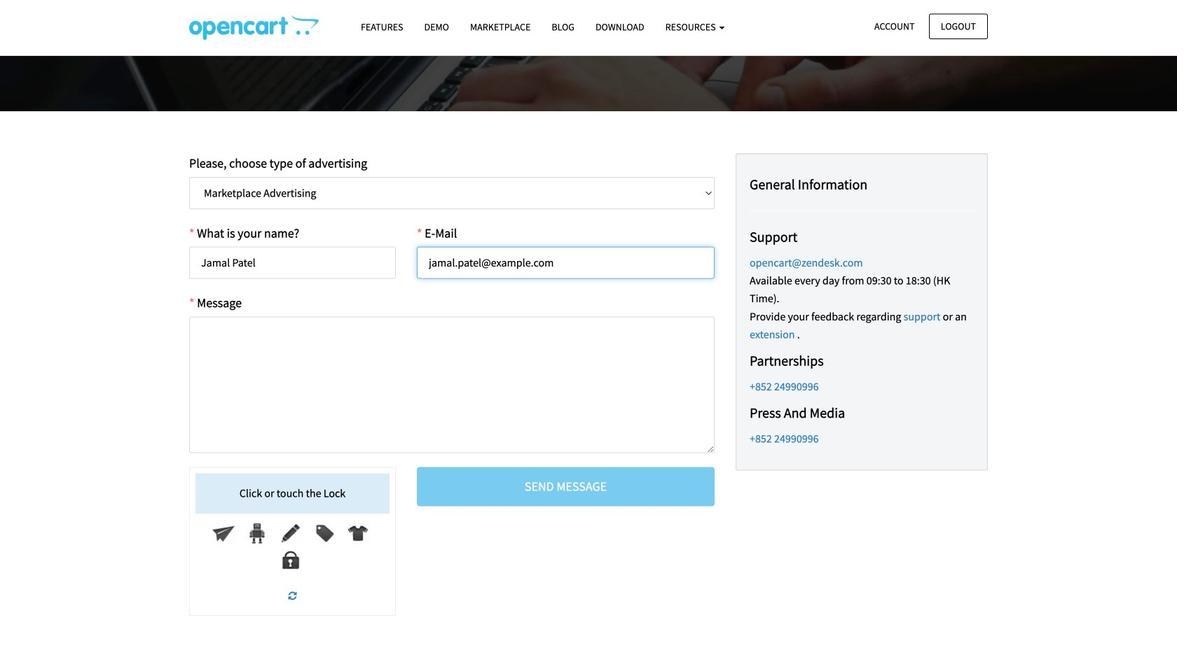 Task type: vqa. For each thing, say whether or not it's contained in the screenshot.
Email text field
yes



Task type: locate. For each thing, give the bounding box(es) containing it.
opencart - advertising image
[[189, 15, 319, 40]]

refresh image
[[288, 592, 297, 602]]

None text field
[[189, 317, 715, 454]]

Name text field
[[189, 247, 396, 279]]

Email text field
[[417, 247, 715, 279]]



